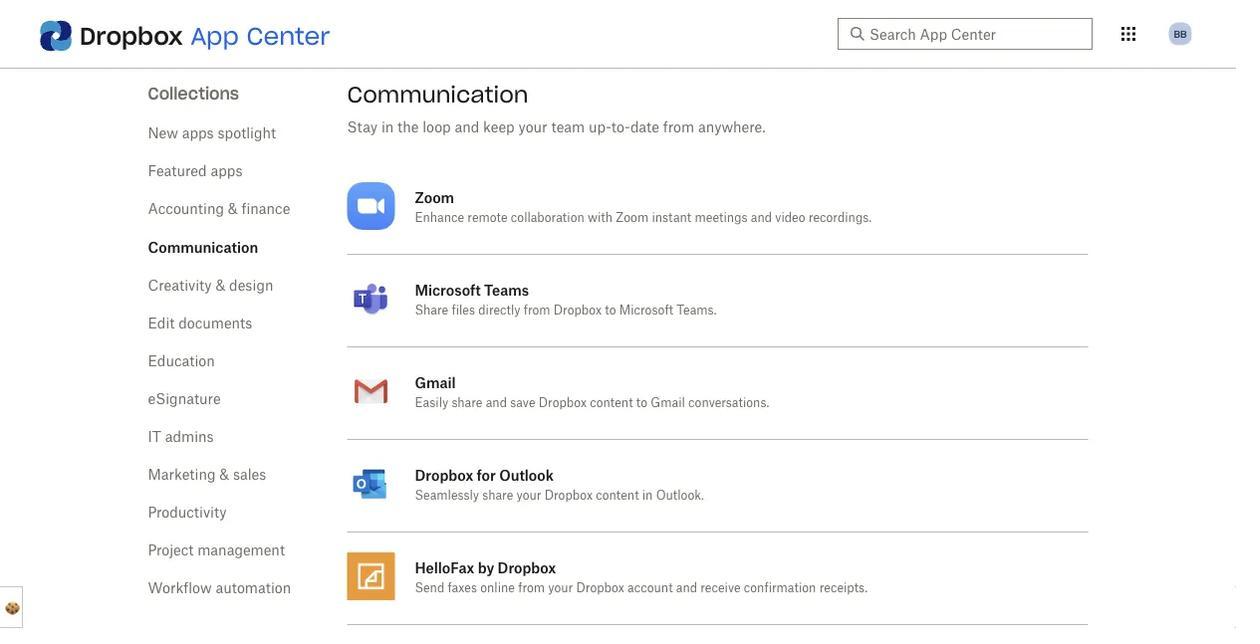 Task type: vqa. For each thing, say whether or not it's contained in the screenshot.
Stay in the loop and keep your team up-to-date from anywhere.
yes



Task type: locate. For each thing, give the bounding box(es) containing it.
featured apps link
[[148, 164, 243, 178]]

& left design
[[216, 279, 226, 293]]

apps
[[182, 127, 214, 141], [211, 164, 243, 178]]

microsoft teams share files directly from dropbox to microsoft teams.
[[415, 282, 717, 317]]

zoom
[[415, 189, 455, 206], [616, 212, 649, 224]]

accounting & finance link
[[148, 202, 290, 216]]

0 horizontal spatial communication
[[148, 239, 258, 256]]

dropbox up seamlessly
[[415, 467, 474, 484]]

easily
[[415, 398, 449, 410]]

anywhere.
[[699, 121, 766, 135]]

zoom right with
[[616, 212, 649, 224]]

loop
[[423, 121, 451, 135]]

receive
[[701, 583, 741, 595]]

0 vertical spatial microsoft
[[415, 282, 481, 299]]

team
[[552, 121, 585, 135]]

seamlessly
[[415, 490, 479, 502]]

and right loop
[[455, 121, 480, 135]]

communication
[[347, 81, 529, 109], [148, 239, 258, 256]]

dropbox right directly
[[554, 305, 602, 317]]

center
[[247, 20, 330, 51]]

0 horizontal spatial zoom
[[415, 189, 455, 206]]

in left the in the top left of the page
[[382, 121, 394, 135]]

content inside dropbox for outlook seamlessly share your dropbox content in outlook.
[[596, 490, 639, 502]]

video
[[776, 212, 806, 224]]

& for finance
[[228, 202, 238, 216]]

share
[[452, 398, 483, 410], [483, 490, 514, 502]]

confirmation
[[744, 583, 817, 595]]

& left finance
[[228, 202, 238, 216]]

in
[[382, 121, 394, 135], [643, 490, 653, 502]]

outlook
[[499, 467, 554, 484]]

from right date
[[664, 121, 695, 135]]

gmail left the conversations.
[[651, 398, 686, 410]]

2 vertical spatial &
[[220, 468, 229, 482]]

files
[[452, 305, 475, 317]]

0 vertical spatial gmail
[[415, 374, 456, 391]]

1 vertical spatial apps
[[211, 164, 243, 178]]

to up gmail easily share and save dropbox content to gmail conversations.
[[605, 305, 617, 317]]

to inside microsoft teams share files directly from dropbox to microsoft teams.
[[605, 305, 617, 317]]

and left save at the bottom
[[486, 398, 507, 410]]

1 horizontal spatial gmail
[[651, 398, 686, 410]]

receipts.
[[820, 583, 868, 595]]

0 vertical spatial share
[[452, 398, 483, 410]]

1 horizontal spatial zoom
[[616, 212, 649, 224]]

dropbox inside gmail easily share and save dropbox content to gmail conversations.
[[539, 398, 587, 410]]

dropbox left app
[[80, 20, 183, 51]]

enhance
[[415, 212, 465, 224]]

by
[[478, 560, 495, 577]]

0 vertical spatial your
[[519, 121, 548, 135]]

& for sales
[[220, 468, 229, 482]]

&
[[228, 202, 238, 216], [216, 279, 226, 293], [220, 468, 229, 482]]

0 vertical spatial content
[[590, 398, 633, 410]]

and left video
[[751, 212, 772, 224]]

apps for featured
[[211, 164, 243, 178]]

1 vertical spatial communication
[[148, 239, 258, 256]]

and inside gmail easily share and save dropbox content to gmail conversations.
[[486, 398, 507, 410]]

share down for
[[483, 490, 514, 502]]

2 vertical spatial your
[[548, 583, 573, 595]]

it admins link
[[148, 431, 214, 445]]

0 horizontal spatial microsoft
[[415, 282, 481, 299]]

apps up accounting & finance
[[211, 164, 243, 178]]

dropbox for outlook seamlessly share your dropbox content in outlook.
[[415, 467, 705, 502]]

1 horizontal spatial communication
[[347, 81, 529, 109]]

1 horizontal spatial to
[[637, 398, 648, 410]]

1 vertical spatial in
[[643, 490, 653, 502]]

1 vertical spatial gmail
[[651, 398, 686, 410]]

gmail up easily
[[415, 374, 456, 391]]

zoom up enhance at the left of page
[[415, 189, 455, 206]]

to inside gmail easily share and save dropbox content to gmail conversations.
[[637, 398, 648, 410]]

0 vertical spatial in
[[382, 121, 394, 135]]

workflow
[[148, 582, 212, 596]]

your
[[519, 121, 548, 135], [517, 490, 542, 502], [548, 583, 573, 595]]

faxes
[[448, 583, 477, 595]]

productivity
[[148, 506, 227, 520]]

1 vertical spatial from
[[524, 305, 551, 317]]

with
[[588, 212, 613, 224]]

stay in the loop and keep your team up-to-date from anywhere.
[[347, 121, 766, 135]]

apps right the new
[[182, 127, 214, 141]]

and left the receive
[[677, 583, 698, 595]]

0 vertical spatial apps
[[182, 127, 214, 141]]

0 vertical spatial to
[[605, 305, 617, 317]]

marketing
[[148, 468, 216, 482]]

2 vertical spatial from
[[518, 583, 545, 595]]

dropbox
[[80, 20, 183, 51], [554, 305, 602, 317], [539, 398, 587, 410], [415, 467, 474, 484], [545, 490, 593, 502], [498, 560, 556, 577], [577, 583, 625, 595]]

content
[[590, 398, 633, 410], [596, 490, 639, 502]]

0 horizontal spatial to
[[605, 305, 617, 317]]

microsoft
[[415, 282, 481, 299], [620, 305, 674, 317]]

project management
[[148, 544, 285, 558]]

in inside dropbox for outlook seamlessly share your dropbox content in outlook.
[[643, 490, 653, 502]]

1 vertical spatial to
[[637, 398, 648, 410]]

keep
[[484, 121, 515, 135]]

directly
[[479, 305, 521, 317]]

0 vertical spatial from
[[664, 121, 695, 135]]

1 horizontal spatial microsoft
[[620, 305, 674, 317]]

1 vertical spatial microsoft
[[620, 305, 674, 317]]

your down outlook
[[517, 490, 542, 502]]

1 vertical spatial &
[[216, 279, 226, 293]]

1 vertical spatial share
[[483, 490, 514, 502]]

gmail
[[415, 374, 456, 391], [651, 398, 686, 410]]

& left sales
[[220, 468, 229, 482]]

to left the conversations.
[[637, 398, 648, 410]]

in left outlook.
[[643, 490, 653, 502]]

content right save at the bottom
[[590, 398, 633, 410]]

collections
[[148, 83, 239, 104]]

project management link
[[148, 544, 285, 558]]

creativity & design link
[[148, 279, 274, 293]]

0 vertical spatial &
[[228, 202, 238, 216]]

1 horizontal spatial in
[[643, 490, 653, 502]]

esignature
[[148, 393, 221, 407]]

and
[[455, 121, 480, 135], [751, 212, 772, 224], [486, 398, 507, 410], [677, 583, 698, 595]]

from down teams
[[524, 305, 551, 317]]

0 vertical spatial zoom
[[415, 189, 455, 206]]

and inside hellofax by dropbox send faxes online from your dropbox account and receive confirmation receipts.
[[677, 583, 698, 595]]

communication link
[[148, 239, 258, 256]]

share right easily
[[452, 398, 483, 410]]

workflow automation link
[[148, 582, 291, 596]]

communication up loop
[[347, 81, 529, 109]]

featured
[[148, 164, 207, 178]]

dropbox right save at the bottom
[[539, 398, 587, 410]]

content left outlook.
[[596, 490, 639, 502]]

from right online
[[518, 583, 545, 595]]

your right online
[[548, 583, 573, 595]]

finance
[[242, 202, 290, 216]]

your right keep
[[519, 121, 548, 135]]

recordings.
[[809, 212, 872, 224]]

dropbox down outlook
[[545, 490, 593, 502]]

creativity
[[148, 279, 212, 293]]

1 vertical spatial content
[[596, 490, 639, 502]]

0 vertical spatial communication
[[347, 81, 529, 109]]

microsoft left teams.
[[620, 305, 674, 317]]

1 vertical spatial your
[[517, 490, 542, 502]]

microsoft up files
[[415, 282, 481, 299]]

to
[[605, 305, 617, 317], [637, 398, 648, 410]]

from
[[664, 121, 695, 135], [524, 305, 551, 317], [518, 583, 545, 595]]

communication up creativity & design link on the top left of page
[[148, 239, 258, 256]]

hellofax by dropbox send faxes online from your dropbox account and receive confirmation receipts.
[[415, 560, 868, 595]]

teams
[[484, 282, 529, 299]]

productivity link
[[148, 506, 227, 520]]



Task type: describe. For each thing, give the bounding box(es) containing it.
it
[[148, 431, 161, 445]]

bb
[[1175, 27, 1188, 40]]

featured apps
[[148, 164, 243, 178]]

1 vertical spatial zoom
[[616, 212, 649, 224]]

send
[[415, 583, 445, 595]]

education
[[148, 355, 215, 369]]

hellofax
[[415, 560, 475, 577]]

the
[[398, 121, 419, 135]]

automation
[[216, 582, 291, 596]]

conversations.
[[689, 398, 770, 410]]

to-
[[612, 121, 631, 135]]

project
[[148, 544, 194, 558]]

documents
[[179, 317, 252, 331]]

stay
[[347, 121, 378, 135]]

content inside gmail easily share and save dropbox content to gmail conversations.
[[590, 398, 633, 410]]

date
[[631, 121, 660, 135]]

share inside gmail easily share and save dropbox content to gmail conversations.
[[452, 398, 483, 410]]

new apps spotlight
[[148, 127, 276, 141]]

& for design
[[216, 279, 226, 293]]

edit documents link
[[148, 317, 252, 331]]

share inside dropbox for outlook seamlessly share your dropbox content in outlook.
[[483, 490, 514, 502]]

management
[[198, 544, 285, 558]]

to for gmail
[[637, 398, 648, 410]]

bb button
[[1165, 18, 1197, 50]]

app
[[191, 20, 239, 51]]

workflow automation
[[148, 582, 291, 596]]

your inside dropbox for outlook seamlessly share your dropbox content in outlook.
[[517, 490, 542, 502]]

account
[[628, 583, 673, 595]]

0 horizontal spatial in
[[382, 121, 394, 135]]

Search App Center text field
[[870, 23, 1081, 45]]

save
[[511, 398, 536, 410]]

edit
[[148, 317, 175, 331]]

it admins
[[148, 431, 214, 445]]

sales
[[233, 468, 266, 482]]

your inside hellofax by dropbox send faxes online from your dropbox account and receive confirmation receipts.
[[548, 583, 573, 595]]

creativity & design
[[148, 279, 274, 293]]

from inside microsoft teams share files directly from dropbox to microsoft teams.
[[524, 305, 551, 317]]

education link
[[148, 355, 215, 369]]

gmail easily share and save dropbox content to gmail conversations.
[[415, 374, 770, 410]]

edit documents
[[148, 317, 252, 331]]

admins
[[165, 431, 214, 445]]

design
[[229, 279, 274, 293]]

to for microsoft teams
[[605, 305, 617, 317]]

up-
[[589, 121, 612, 135]]

marketing & sales link
[[148, 468, 266, 482]]

remote
[[468, 212, 508, 224]]

apps for new
[[182, 127, 214, 141]]

and inside the zoom enhance remote collaboration with zoom instant meetings and video recordings.
[[751, 212, 772, 224]]

online
[[481, 583, 515, 595]]

from inside hellofax by dropbox send faxes online from your dropbox account and receive confirmation receipts.
[[518, 583, 545, 595]]

marketing & sales
[[148, 468, 266, 482]]

for
[[477, 467, 496, 484]]

outlook.
[[657, 490, 705, 502]]

dropbox up online
[[498, 560, 556, 577]]

meetings
[[695, 212, 748, 224]]

new apps spotlight link
[[148, 127, 276, 141]]

dropbox app center
[[80, 20, 330, 51]]

share
[[415, 305, 449, 317]]

teams.
[[677, 305, 717, 317]]

dropbox inside microsoft teams share files directly from dropbox to microsoft teams.
[[554, 305, 602, 317]]

instant
[[652, 212, 692, 224]]

collaboration
[[511, 212, 585, 224]]

accounting & finance
[[148, 202, 290, 216]]

esignature link
[[148, 393, 221, 407]]

spotlight
[[218, 127, 276, 141]]

dropbox left account in the bottom right of the page
[[577, 583, 625, 595]]

zoom enhance remote collaboration with zoom instant meetings and video recordings.
[[415, 189, 872, 224]]

accounting
[[148, 202, 224, 216]]

0 horizontal spatial gmail
[[415, 374, 456, 391]]

new
[[148, 127, 178, 141]]



